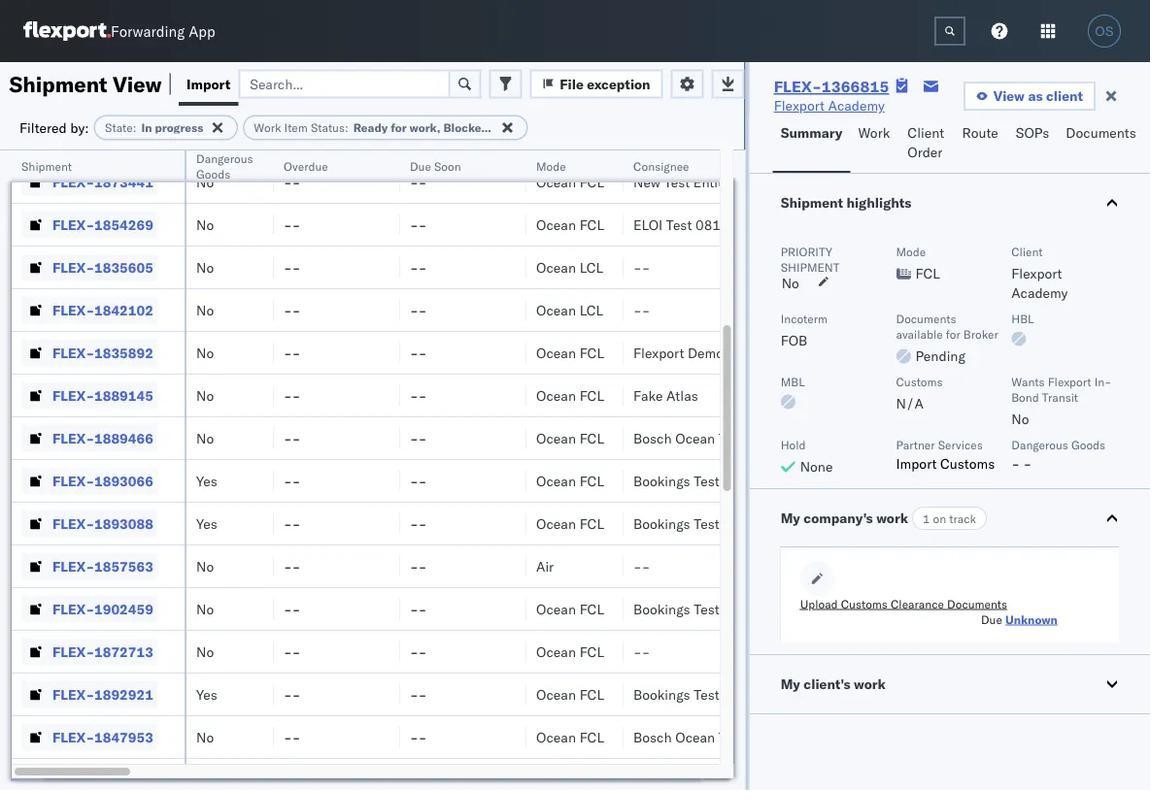 Task type: describe. For each thing, give the bounding box(es) containing it.
yes for flex-1893088
[[196, 515, 217, 532]]

1366815
[[822, 77, 889, 96]]

no for flex-1872713
[[196, 644, 214, 661]]

client for order
[[908, 124, 944, 141]]

documents inside upload customs clearance documents due unknown
[[947, 597, 1007, 611]]

entity
[[693, 173, 730, 190]]

incoterm
[[781, 311, 828, 326]]

highlights
[[846, 194, 912, 211]]

track
[[949, 511, 976, 526]]

services
[[938, 438, 983, 452]]

import inside partner services import customs
[[896, 456, 937, 473]]

1847953
[[94, 729, 153, 746]]

flex-1893066
[[52, 473, 153, 490]]

flex-1893088
[[52, 515, 153, 532]]

hbl
[[1011, 311, 1034, 326]]

shipper
[[727, 344, 775, 361]]

wants flexport in- bond transit no
[[1011, 374, 1112, 428]]

consignee for flex-1892921
[[723, 686, 788, 703]]

as
[[1028, 87, 1043, 104]]

shipment button
[[12, 154, 165, 174]]

flex- for 1889145
[[52, 387, 94, 404]]

flex-1873441 button
[[21, 169, 157, 196]]

file
[[560, 75, 584, 92]]

fcl for flex-1854269
[[580, 216, 604, 233]]

broker
[[963, 327, 998, 341]]

bookings for flex-1902459
[[633, 601, 690, 618]]

flex-1366815
[[774, 77, 889, 96]]

test for 1873441
[[664, 173, 690, 190]]

flex-1889466 button
[[21, 425, 157, 452]]

work for work item status : ready for work, blocked, in progress
[[254, 120, 281, 135]]

no for flex-1835892
[[196, 344, 214, 361]]

by:
[[70, 119, 89, 136]]

1893066
[[94, 473, 153, 490]]

work for my client's work
[[854, 676, 886, 693]]

file exception
[[560, 75, 650, 92]]

4 resize handle column header from the left
[[503, 151, 526, 791]]

work item status : ready for work, blocked, in progress
[[254, 120, 557, 135]]

0 horizontal spatial for
[[391, 120, 407, 135]]

fcl for flex-1892921
[[580, 686, 604, 703]]

unknown
[[1005, 612, 1058, 627]]

company's
[[804, 510, 873, 527]]

flex-1366815 link
[[774, 77, 889, 96]]

shipment view
[[9, 70, 162, 97]]

lcl for flex-1835605
[[580, 259, 603, 276]]

flex-1835605
[[52, 259, 153, 276]]

client order button
[[900, 116, 954, 173]]

shipment
[[781, 260, 840, 274]]

flex-1892921 button
[[21, 681, 157, 709]]

fcl for flex-1893066
[[580, 473, 604, 490]]

due inside upload customs clearance documents due unknown
[[981, 612, 1002, 627]]

goods for dangerous goods - -
[[1071, 438, 1106, 452]]

flexport demo shipper co.
[[633, 344, 798, 361]]

status
[[311, 120, 345, 135]]

flex-1835892 button
[[21, 339, 157, 367]]

dangerous goods
[[196, 151, 253, 181]]

no for flex-1873441
[[196, 173, 214, 190]]

consignee for flex-1893088
[[723, 515, 788, 532]]

route
[[962, 124, 998, 141]]

ocean fcl for flex-1902459
[[536, 601, 604, 618]]

ocean fcl for flex-1847953
[[536, 729, 604, 746]]

on
[[933, 511, 946, 526]]

flex- for 1842102
[[52, 302, 94, 319]]

0 vertical spatial customs
[[896, 374, 943, 389]]

flexport academy link
[[774, 96, 885, 116]]

ocean fcl for flex-1854269
[[536, 216, 604, 233]]

documents for documents
[[1066, 124, 1136, 141]]

demo
[[688, 344, 724, 361]]

test for 1893088
[[694, 515, 719, 532]]

flex-1842102 button
[[21, 297, 157, 324]]

eloi
[[633, 216, 663, 233]]

order
[[908, 144, 943, 161]]

ocean for 1893088
[[536, 515, 576, 532]]

shipment highlights button
[[750, 174, 1150, 232]]

1835892
[[94, 344, 153, 361]]

flexport up summary
[[774, 97, 825, 114]]

state : in progress
[[105, 120, 203, 135]]

1854269
[[94, 216, 153, 233]]

filtered
[[19, 119, 67, 136]]

ocean fcl for flex-1892921
[[536, 686, 604, 703]]

flex- for 1872713
[[52, 644, 94, 661]]

wants
[[1011, 374, 1045, 389]]

lcl for flex-1842102
[[580, 302, 603, 319]]

view inside button
[[993, 87, 1025, 104]]

1873441
[[94, 173, 153, 190]]

app
[[189, 22, 215, 40]]

no for flex-1857563
[[196, 558, 214, 575]]

import button
[[179, 62, 238, 106]]

atlas
[[666, 387, 698, 404]]

bond
[[1011, 390, 1039, 405]]

flex-1893066 button
[[21, 468, 157, 495]]

sops button
[[1008, 116, 1058, 173]]

flex-1847953
[[52, 729, 153, 746]]

summary
[[781, 124, 843, 141]]

bookings test consignee for flex-1902459
[[633, 601, 788, 618]]

flex-1889145
[[52, 387, 153, 404]]

route button
[[954, 116, 1008, 173]]

1889145
[[94, 387, 153, 404]]

flex- for 1873441
[[52, 173, 94, 190]]

fcl for flex-1873441
[[580, 173, 604, 190]]

ready
[[353, 120, 388, 135]]

1889466
[[94, 430, 153, 447]]

ocean fcl for flex-1893066
[[536, 473, 604, 490]]

new test entity
[[633, 173, 730, 190]]

ocean lcl for flex-1842102
[[536, 302, 603, 319]]

consignee for flex-1902459
[[723, 601, 788, 618]]

yes for flex-1893066
[[196, 473, 217, 490]]

import inside button
[[186, 75, 230, 92]]

bosch for flex-1847953
[[633, 729, 672, 746]]

documents for documents available for broker
[[896, 311, 956, 326]]

co.
[[779, 344, 798, 361]]

3 resize handle column header from the left
[[377, 151, 400, 791]]

flex-1857563
[[52, 558, 153, 575]]

ocean fcl for flex-1835892
[[536, 344, 604, 361]]

bookings for flex-1893088
[[633, 515, 690, 532]]

pending
[[915, 348, 965, 365]]

bosch for flex-1889466
[[633, 430, 672, 447]]

my company's work
[[781, 510, 908, 527]]

customs n/a
[[896, 374, 943, 412]]

ocean for 1889466
[[536, 430, 576, 447]]

2 progress from the left
[[509, 120, 557, 135]]

ocean fcl for flex-1893088
[[536, 515, 604, 532]]

client
[[1046, 87, 1083, 104]]

1 : from the left
[[133, 120, 136, 135]]

shipment for shipment view
[[9, 70, 107, 97]]

flex- for 1892921
[[52, 686, 94, 703]]

forwarding app
[[111, 22, 215, 40]]

resize handle column header for shipment
[[161, 151, 185, 791]]

my client's work button
[[750, 656, 1150, 714]]

work for work
[[858, 124, 890, 141]]

1 horizontal spatial mode
[[896, 244, 926, 259]]

priority
[[781, 244, 833, 259]]

forwarding
[[111, 22, 185, 40]]

work for my company's work
[[876, 510, 908, 527]]

1892921
[[94, 686, 153, 703]]

flex-1873441
[[52, 173, 153, 190]]

mode inside button
[[536, 159, 566, 173]]

flex- for 1366815
[[774, 77, 822, 96]]

ocean for 1902459
[[536, 601, 576, 618]]

Search... text field
[[238, 69, 450, 99]]

ocean fcl for flex-1889466
[[536, 430, 604, 447]]

yes for flex-1892921
[[196, 686, 217, 703]]

flex-1835605 button
[[21, 254, 157, 281]]

upload
[[800, 597, 838, 611]]

dangerous for dangerous goods - -
[[1011, 438, 1068, 452]]

shipment highlights
[[781, 194, 912, 211]]

2 in from the left
[[495, 120, 506, 135]]

no for flex-1835605
[[196, 259, 214, 276]]

flex-1902459
[[52, 601, 153, 618]]



Task type: locate. For each thing, give the bounding box(es) containing it.
partner services import customs
[[896, 438, 995, 473]]

partner
[[896, 438, 935, 452]]

consignee left entity
[[633, 159, 689, 173]]

ocean fcl for flex-1873441
[[536, 173, 604, 190]]

consignee inside button
[[633, 159, 689, 173]]

2 resize handle column header from the left
[[251, 151, 274, 791]]

work down the 1366815
[[858, 124, 890, 141]]

my for my client's work
[[781, 676, 800, 693]]

flex-1835892
[[52, 344, 153, 361]]

soon
[[434, 159, 461, 173]]

4 bookings test consignee from the top
[[633, 686, 788, 703]]

work inside my client's work button
[[854, 676, 886, 693]]

no down dangerous goods
[[196, 216, 214, 233]]

academy down the 1366815
[[828, 97, 885, 114]]

1 resize handle column header from the left
[[161, 151, 185, 791]]

no for flex-1889466
[[196, 430, 214, 447]]

my left client's
[[781, 676, 800, 693]]

fcl for flex-1889466
[[580, 430, 604, 447]]

consignee left client's
[[723, 686, 788, 703]]

my inside button
[[781, 676, 800, 693]]

ocean fcl for flex-1889145
[[536, 387, 604, 404]]

ocean lcl
[[536, 259, 603, 276], [536, 302, 603, 319]]

10 ocean fcl from the top
[[536, 686, 604, 703]]

progress down import button
[[155, 120, 203, 135]]

file exception button
[[530, 69, 663, 99], [530, 69, 663, 99]]

flex- for 1893066
[[52, 473, 94, 490]]

consignee left "company's"
[[723, 515, 788, 532]]

goods inside dangerous goods - -
[[1071, 438, 1106, 452]]

shipment up 'filtered by:'
[[9, 70, 107, 97]]

flex- for 1847953
[[52, 729, 94, 746]]

ocean for 1847953
[[536, 729, 576, 746]]

client for flexport
[[1011, 244, 1043, 259]]

flex-1842102
[[52, 302, 153, 319]]

in-
[[1094, 374, 1112, 389]]

fake
[[633, 387, 663, 404]]

1 horizontal spatial in
[[495, 120, 506, 135]]

0 vertical spatial dangerous
[[196, 151, 253, 166]]

no for flex-1842102
[[196, 302, 214, 319]]

dangerous for dangerous goods
[[196, 151, 253, 166]]

documents
[[1066, 124, 1136, 141], [896, 311, 956, 326], [947, 597, 1007, 611]]

1 my from the top
[[781, 510, 800, 527]]

9 ocean fcl from the top
[[536, 644, 604, 661]]

3 ocean fcl from the top
[[536, 344, 604, 361]]

yes right 1893066
[[196, 473, 217, 490]]

flex- down flex-1854269 button
[[52, 259, 94, 276]]

3 bookings test consignee from the top
[[633, 601, 788, 618]]

resize handle column header for dangerous goods
[[251, 151, 274, 791]]

0 vertical spatial academy
[[828, 97, 885, 114]]

1 horizontal spatial view
[[993, 87, 1025, 104]]

blocked,
[[443, 120, 492, 135]]

1857563
[[94, 558, 153, 575]]

fcl for flex-1902459
[[580, 601, 604, 618]]

flex-1847953 button
[[21, 724, 157, 751]]

flex- down flex-1889466 "button"
[[52, 473, 94, 490]]

flex-1872713
[[52, 644, 153, 661]]

eloi test 081801
[[633, 216, 746, 233]]

flex- down flex-1873441 button in the left top of the page
[[52, 216, 94, 233]]

work left 1
[[876, 510, 908, 527]]

1 vertical spatial import
[[896, 456, 937, 473]]

new
[[633, 173, 661, 190]]

flex- down flex-1892921 button
[[52, 729, 94, 746]]

my left "company's"
[[781, 510, 800, 527]]

flexport academy
[[774, 97, 885, 114]]

2 vertical spatial shipment
[[781, 194, 843, 211]]

work inside button
[[858, 124, 890, 141]]

1 vertical spatial bosch
[[633, 729, 672, 746]]

1 horizontal spatial academy
[[1011, 285, 1068, 302]]

flexport up fake atlas on the right
[[633, 344, 684, 361]]

1 vertical spatial documents
[[896, 311, 956, 326]]

air
[[536, 558, 554, 575]]

1 horizontal spatial dangerous
[[1011, 438, 1068, 452]]

ocean
[[536, 173, 576, 190], [536, 216, 576, 233], [536, 259, 576, 276], [536, 302, 576, 319], [536, 344, 576, 361], [536, 387, 576, 404], [536, 430, 576, 447], [675, 430, 715, 447], [536, 473, 576, 490], [536, 515, 576, 532], [536, 601, 576, 618], [536, 644, 576, 661], [536, 686, 576, 703], [536, 729, 576, 746], [675, 729, 715, 746]]

2 bosch ocean test from the top
[[633, 729, 744, 746]]

dangerous inside dangerous goods - -
[[1011, 438, 1068, 452]]

0 vertical spatial work
[[876, 510, 908, 527]]

work button
[[850, 116, 900, 173]]

no right 1872713
[[196, 644, 214, 661]]

customs down services
[[940, 456, 995, 473]]

2 bookings test consignee from the top
[[633, 515, 788, 532]]

for up pending
[[946, 327, 960, 341]]

1 vertical spatial shipment
[[21, 159, 72, 173]]

fcl for flex-1893088
[[580, 515, 604, 532]]

1 horizontal spatial for
[[946, 327, 960, 341]]

fob
[[781, 332, 807, 349]]

flex- up flex-1854269 button
[[52, 173, 94, 190]]

bookings test consignee for flex-1892921
[[633, 686, 788, 703]]

1 vertical spatial dangerous
[[1011, 438, 1068, 452]]

client's
[[804, 676, 850, 693]]

shipment for shipment
[[21, 159, 72, 173]]

test for 1892921
[[694, 686, 719, 703]]

flex- for 1889466
[[52, 430, 94, 447]]

no right the 1889145 at the left of page
[[196, 387, 214, 404]]

no for flex-1847953
[[196, 729, 214, 746]]

dangerous inside dangerous goods "button"
[[196, 151, 253, 166]]

: left ready
[[345, 120, 348, 135]]

flex- down flex-1835892 button
[[52, 387, 94, 404]]

flex- for 1893088
[[52, 515, 94, 532]]

ocean fcl for flex-1872713
[[536, 644, 604, 661]]

for left work,
[[391, 120, 407, 135]]

consignee for flex-1893066
[[723, 473, 788, 490]]

goods down "state : in progress"
[[196, 167, 230, 181]]

flex- down flex-1889145 button
[[52, 430, 94, 447]]

1902459
[[94, 601, 153, 618]]

ocean for 1842102
[[536, 302, 576, 319]]

work
[[876, 510, 908, 527], [854, 676, 886, 693]]

2 vertical spatial documents
[[947, 597, 1007, 611]]

customs inside upload customs clearance documents due unknown
[[841, 597, 888, 611]]

flex- for 1835605
[[52, 259, 94, 276]]

0 vertical spatial goods
[[196, 167, 230, 181]]

dangerous
[[196, 151, 253, 166], [1011, 438, 1068, 452]]

goods down wants flexport in- bond transit no
[[1071, 438, 1106, 452]]

documents inside documents button
[[1066, 124, 1136, 141]]

client flexport academy incoterm fob
[[781, 244, 1068, 349]]

os
[[1095, 24, 1114, 38]]

view as client
[[993, 87, 1083, 104]]

1 vertical spatial ocean lcl
[[536, 302, 603, 319]]

0 horizontal spatial import
[[186, 75, 230, 92]]

no right 1857563
[[196, 558, 214, 575]]

filtered by:
[[19, 119, 89, 136]]

documents up available
[[896, 311, 956, 326]]

ocean for 1854269
[[536, 216, 576, 233]]

flex- down flex-1902459 button
[[52, 644, 94, 661]]

1 vertical spatial yes
[[196, 515, 217, 532]]

4 ocean fcl from the top
[[536, 387, 604, 404]]

1 horizontal spatial goods
[[1071, 438, 1106, 452]]

documents down client at the right top of the page
[[1066, 124, 1136, 141]]

mode button
[[526, 154, 604, 174]]

mode down file
[[536, 159, 566, 173]]

0 vertical spatial shipment
[[9, 70, 107, 97]]

mode down "highlights"
[[896, 244, 926, 259]]

None text field
[[934, 17, 966, 46]]

3 bookings from the top
[[633, 601, 690, 618]]

ocean for 1835605
[[536, 259, 576, 276]]

flexport
[[774, 97, 825, 114], [1011, 265, 1062, 282], [633, 344, 684, 361], [1048, 374, 1091, 389]]

no for flex-1854269
[[196, 216, 214, 233]]

1 bookings from the top
[[633, 473, 690, 490]]

1 horizontal spatial client
[[1011, 244, 1043, 259]]

flex- inside "button"
[[52, 430, 94, 447]]

no right 1835892
[[196, 344, 214, 361]]

ocean for 1872713
[[536, 644, 576, 661]]

0 vertical spatial client
[[908, 124, 944, 141]]

ocean lcl for flex-1835605
[[536, 259, 603, 276]]

7 ocean fcl from the top
[[536, 515, 604, 532]]

client order
[[908, 124, 944, 161]]

1 yes from the top
[[196, 473, 217, 490]]

0 horizontal spatial :
[[133, 120, 136, 135]]

documents button
[[1058, 116, 1148, 173]]

flex- for 1835892
[[52, 344, 94, 361]]

no inside wants flexport in- bond transit no
[[1011, 411, 1029, 428]]

1 vertical spatial mode
[[896, 244, 926, 259]]

none
[[800, 458, 833, 475]]

flexport inside wants flexport in- bond transit no
[[1048, 374, 1091, 389]]

bookings test consignee for flex-1893066
[[633, 473, 788, 490]]

0 vertical spatial bosch
[[633, 430, 672, 447]]

bosch ocean test for flex-1847953
[[633, 729, 744, 746]]

1 vertical spatial lcl
[[580, 302, 603, 319]]

1 vertical spatial goods
[[1071, 438, 1106, 452]]

import down partner
[[896, 456, 937, 473]]

mbl
[[781, 374, 805, 389]]

flex- down the flex-1842102 button
[[52, 344, 94, 361]]

0 vertical spatial ocean lcl
[[536, 259, 603, 276]]

ocean for 1889145
[[536, 387, 576, 404]]

1 vertical spatial for
[[946, 327, 960, 341]]

0 vertical spatial for
[[391, 120, 407, 135]]

in right blocked,
[[495, 120, 506, 135]]

1 on track
[[923, 511, 976, 526]]

dangerous goods button
[[186, 147, 267, 182]]

1 ocean fcl from the top
[[536, 173, 604, 190]]

ocean for 1873441
[[536, 173, 576, 190]]

1872713
[[94, 644, 153, 661]]

bookings test consignee for flex-1893088
[[633, 515, 788, 532]]

in right state on the left top
[[141, 120, 152, 135]]

5 resize handle column header from the left
[[600, 151, 624, 791]]

available
[[896, 327, 943, 341]]

bosch
[[633, 430, 672, 447], [633, 729, 672, 746]]

dangerous down wants flexport in- bond transit no
[[1011, 438, 1068, 452]]

no right 1889466
[[196, 430, 214, 447]]

2 vertical spatial yes
[[196, 686, 217, 703]]

upload customs clearance documents button
[[800, 596, 1007, 612]]

ocean fcl
[[536, 173, 604, 190], [536, 216, 604, 233], [536, 344, 604, 361], [536, 387, 604, 404], [536, 430, 604, 447], [536, 473, 604, 490], [536, 515, 604, 532], [536, 601, 604, 618], [536, 644, 604, 661], [536, 686, 604, 703], [536, 729, 604, 746]]

0 vertical spatial mode
[[536, 159, 566, 173]]

for inside documents available for broker
[[946, 327, 960, 341]]

flex- down flex-1857563 button
[[52, 601, 94, 618]]

1 vertical spatial client
[[1011, 244, 1043, 259]]

2 bookings from the top
[[633, 515, 690, 532]]

customs up n/a
[[896, 374, 943, 389]]

1 vertical spatial my
[[781, 676, 800, 693]]

no for flex-1889145
[[196, 387, 214, 404]]

view as client button
[[963, 82, 1096, 111]]

flex-1889145 button
[[21, 382, 157, 409]]

view
[[113, 70, 162, 97], [993, 87, 1025, 104]]

0 horizontal spatial in
[[141, 120, 152, 135]]

client inside client flexport academy incoterm fob
[[1011, 244, 1043, 259]]

flexport inside client flexport academy incoterm fob
[[1011, 265, 1062, 282]]

1 vertical spatial academy
[[1011, 285, 1068, 302]]

upload customs clearance documents due unknown
[[800, 597, 1058, 627]]

ocean for 1893066
[[536, 473, 576, 490]]

customs right upload
[[841, 597, 888, 611]]

forwarding app link
[[23, 21, 215, 41]]

dangerous goods - -
[[1011, 438, 1106, 473]]

due left soon
[[410, 159, 431, 173]]

0 horizontal spatial mode
[[536, 159, 566, 173]]

3 yes from the top
[[196, 686, 217, 703]]

work left item
[[254, 120, 281, 135]]

8 ocean fcl from the top
[[536, 601, 604, 618]]

import down app
[[186, 75, 230, 92]]

consignee
[[633, 159, 689, 173], [723, 473, 788, 490], [723, 515, 788, 532], [723, 601, 788, 618], [723, 686, 788, 703]]

test for 1854269
[[666, 216, 692, 233]]

academy inside client flexport academy incoterm fob
[[1011, 285, 1068, 302]]

0 vertical spatial yes
[[196, 473, 217, 490]]

goods
[[196, 167, 230, 181], [1071, 438, 1106, 452]]

1
[[923, 511, 930, 526]]

my client's work
[[781, 676, 886, 693]]

customs inside partner services import customs
[[940, 456, 995, 473]]

flexport. image
[[23, 21, 111, 41]]

documents inside documents available for broker
[[896, 311, 956, 326]]

1 vertical spatial customs
[[940, 456, 995, 473]]

academy
[[828, 97, 885, 114], [1011, 285, 1068, 302]]

no down 'bond'
[[1011, 411, 1029, 428]]

fcl for flex-1872713
[[580, 644, 604, 661]]

flex-1872713 button
[[21, 639, 157, 666]]

1842102
[[94, 302, 153, 319]]

flex- for 1854269
[[52, 216, 94, 233]]

ocean for 1835892
[[536, 344, 576, 361]]

1 ocean lcl from the top
[[536, 259, 603, 276]]

shipment up priority
[[781, 194, 843, 211]]

bosch ocean test
[[633, 430, 744, 447], [633, 729, 744, 746]]

no down "state : in progress"
[[196, 173, 214, 190]]

0 vertical spatial bosch ocean test
[[633, 430, 744, 447]]

flex- down the flex-1872713 button
[[52, 686, 94, 703]]

test
[[664, 173, 690, 190], [666, 216, 692, 233], [719, 430, 744, 447], [694, 473, 719, 490], [694, 515, 719, 532], [694, 601, 719, 618], [694, 686, 719, 703], [719, 729, 744, 746]]

2 ocean lcl from the top
[[536, 302, 603, 319]]

customs
[[896, 374, 943, 389], [940, 456, 995, 473], [841, 597, 888, 611]]

no right 1835605
[[196, 259, 214, 276]]

1893088
[[94, 515, 153, 532]]

summary button
[[773, 116, 850, 173]]

documents up unknown button
[[947, 597, 1007, 611]]

no right 1902459 on the left
[[196, 601, 214, 618]]

fcl for flex-1889145
[[580, 387, 604, 404]]

1 vertical spatial due
[[981, 612, 1002, 627]]

ocean for 1892921
[[536, 686, 576, 703]]

2 vertical spatial customs
[[841, 597, 888, 611]]

my for my company's work
[[781, 510, 800, 527]]

bookings for flex-1892921
[[633, 686, 690, 703]]

11 ocean fcl from the top
[[536, 729, 604, 746]]

consignee left upload
[[723, 601, 788, 618]]

1 progress from the left
[[155, 120, 203, 135]]

resize handle column header for mode
[[600, 151, 624, 791]]

0 horizontal spatial academy
[[828, 97, 885, 114]]

no right the 1842102
[[196, 302, 214, 319]]

6 ocean fcl from the top
[[536, 473, 604, 490]]

goods inside dangerous goods
[[196, 167, 230, 181]]

flexport up the transit
[[1048, 374, 1091, 389]]

flex- for 1902459
[[52, 601, 94, 618]]

test for 1893066
[[694, 473, 719, 490]]

0 horizontal spatial client
[[908, 124, 944, 141]]

shipment for shipment highlights
[[781, 194, 843, 211]]

0 horizontal spatial due
[[410, 159, 431, 173]]

0 horizontal spatial goods
[[196, 167, 230, 181]]

work right client's
[[854, 676, 886, 693]]

0 vertical spatial my
[[781, 510, 800, 527]]

yes right the 1893088
[[196, 515, 217, 532]]

2 my from the top
[[781, 676, 800, 693]]

fcl for flex-1835892
[[580, 344, 604, 361]]

no right 1847953
[[196, 729, 214, 746]]

client inside button
[[908, 124, 944, 141]]

flex- for 1857563
[[52, 558, 94, 575]]

view up "state : in progress"
[[113, 70, 162, 97]]

shipment down filtered
[[21, 159, 72, 173]]

0 horizontal spatial work
[[254, 120, 281, 135]]

flexport up hbl at the top of page
[[1011, 265, 1062, 282]]

yes right 1892921
[[196, 686, 217, 703]]

1 horizontal spatial due
[[981, 612, 1002, 627]]

2 bosch from the top
[[633, 729, 672, 746]]

client up order
[[908, 124, 944, 141]]

academy up hbl at the top of page
[[1011, 285, 1068, 302]]

flex- up flexport academy
[[774, 77, 822, 96]]

work,
[[410, 120, 440, 135]]

dangerous down import button
[[196, 151, 253, 166]]

1 horizontal spatial import
[[896, 456, 937, 473]]

1 bookings test consignee from the top
[[633, 473, 788, 490]]

0 vertical spatial due
[[410, 159, 431, 173]]

view left as
[[993, 87, 1025, 104]]

in
[[141, 120, 152, 135], [495, 120, 506, 135]]

0 vertical spatial lcl
[[580, 259, 603, 276]]

resize handle column header
[[161, 151, 185, 791], [251, 151, 274, 791], [377, 151, 400, 791], [503, 151, 526, 791], [600, 151, 624, 791]]

1 vertical spatial bosch ocean test
[[633, 729, 744, 746]]

flex- down flex-1893066 button
[[52, 515, 94, 532]]

bookings for flex-1893066
[[633, 473, 690, 490]]

1 bosch from the top
[[633, 430, 672, 447]]

: right by:
[[133, 120, 136, 135]]

5 ocean fcl from the top
[[536, 430, 604, 447]]

no down shipment
[[782, 275, 799, 292]]

consignee button
[[624, 154, 730, 174]]

0 horizontal spatial progress
[[155, 120, 203, 135]]

1 horizontal spatial progress
[[509, 120, 557, 135]]

1 horizontal spatial work
[[858, 124, 890, 141]]

flex-1889466
[[52, 430, 153, 447]]

clearance
[[891, 597, 944, 611]]

bosch ocean test for flex-1889466
[[633, 430, 744, 447]]

progress up mode button at top
[[509, 120, 557, 135]]

client up hbl at the top of page
[[1011, 244, 1043, 259]]

0 horizontal spatial dangerous
[[196, 151, 253, 166]]

flex-1854269
[[52, 216, 153, 233]]

1 in from the left
[[141, 120, 152, 135]]

goods for dangerous goods
[[196, 167, 230, 181]]

2 yes from the top
[[196, 515, 217, 532]]

unknown button
[[1005, 612, 1058, 627]]

1 bosch ocean test from the top
[[633, 430, 744, 447]]

no for flex-1902459
[[196, 601, 214, 618]]

flex- down flex-1835605 button
[[52, 302, 94, 319]]

2 lcl from the top
[[580, 302, 603, 319]]

exception
[[587, 75, 650, 92]]

0 vertical spatial documents
[[1066, 124, 1136, 141]]

2 : from the left
[[345, 120, 348, 135]]

test for 1902459
[[694, 601, 719, 618]]

1 lcl from the top
[[580, 259, 603, 276]]

1 horizontal spatial :
[[345, 120, 348, 135]]

0 horizontal spatial view
[[113, 70, 162, 97]]

consignee down hold
[[723, 473, 788, 490]]

4 bookings from the top
[[633, 686, 690, 703]]

0 vertical spatial import
[[186, 75, 230, 92]]

1 vertical spatial work
[[854, 676, 886, 693]]

due left unknown
[[981, 612, 1002, 627]]

flex- down flex-1893088 button
[[52, 558, 94, 575]]

2 ocean fcl from the top
[[536, 216, 604, 233]]

fcl for flex-1847953
[[580, 729, 604, 746]]

flex-1902459 button
[[21, 596, 157, 623]]



Task type: vqa. For each thing, say whether or not it's contained in the screenshot.
'Yantian' for FLEX-1893088
no



